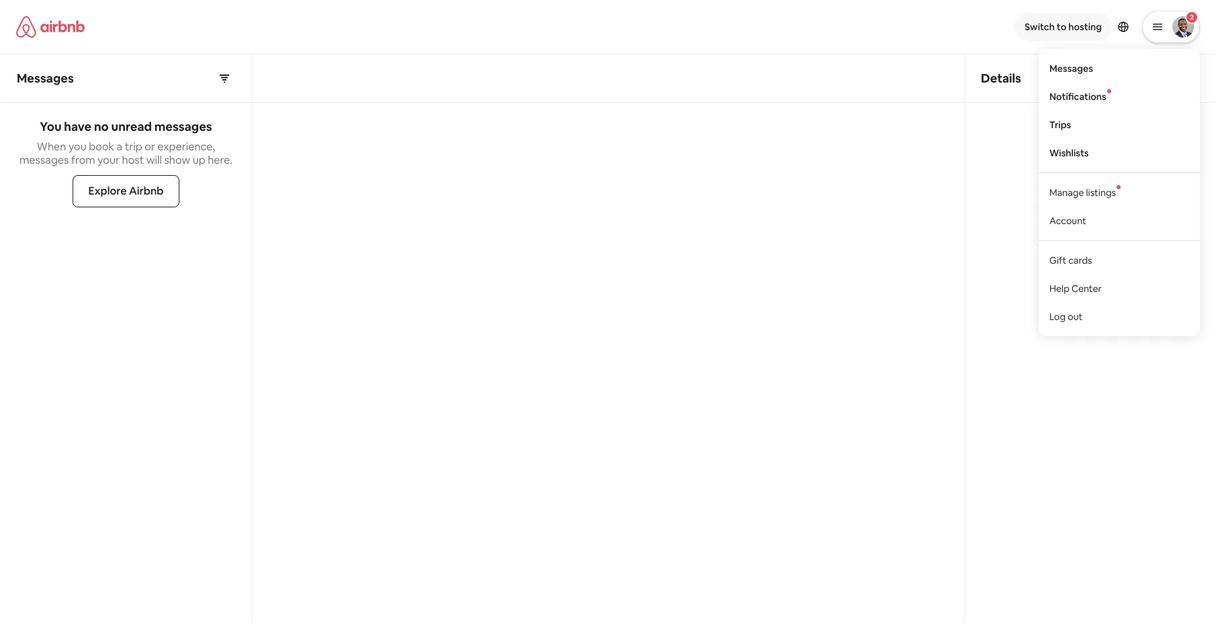 Task type: locate. For each thing, give the bounding box(es) containing it.
you
[[40, 119, 62, 134]]

airbnb
[[129, 184, 164, 198]]

messaging page main contents element
[[0, 54, 1216, 623]]

you
[[68, 140, 86, 154]]

0 horizontal spatial has notifications image
[[1107, 89, 1111, 93]]

0 horizontal spatial messages
[[17, 70, 74, 86]]

messages down you
[[19, 153, 69, 167]]

has notifications image down messages link
[[1107, 89, 1111, 93]]

when
[[37, 140, 66, 154]]

has notifications image inside notifications link
[[1107, 89, 1111, 93]]

has notifications image right listings
[[1117, 185, 1121, 189]]

switch
[[1025, 21, 1055, 33]]

switch to hosting link
[[1017, 13, 1110, 41]]

explore airbnb
[[88, 184, 164, 198]]

trip
[[125, 140, 142, 154]]

has notifications image for manage listings
[[1117, 185, 1121, 189]]

1 horizontal spatial messages
[[154, 119, 212, 134]]

messages
[[154, 119, 212, 134], [19, 153, 69, 167]]

1 horizontal spatial messages
[[1049, 62, 1093, 74]]

gift
[[1049, 254, 1066, 266]]

no
[[94, 119, 109, 134]]

trips
[[1049, 119, 1071, 131]]

will
[[146, 153, 162, 167]]

wishlists link
[[1039, 139, 1200, 167]]

here.
[[208, 153, 233, 167]]

cards
[[1068, 254, 1092, 266]]

or
[[145, 140, 155, 154]]

help center
[[1049, 283, 1102, 295]]

messages
[[1049, 62, 1093, 74], [17, 70, 74, 86]]

gift cards
[[1049, 254, 1092, 266]]

1 vertical spatial messages
[[19, 153, 69, 167]]

manage
[[1049, 187, 1084, 199]]

notifications
[[1049, 90, 1106, 103]]

has notifications image
[[1107, 89, 1111, 93], [1117, 185, 1121, 189]]

0 vertical spatial has notifications image
[[1107, 89, 1111, 93]]

explore airbnb link
[[72, 175, 180, 208]]

log out
[[1049, 311, 1083, 323]]

messages up experience,
[[154, 119, 212, 134]]

1 horizontal spatial has notifications image
[[1117, 185, 1121, 189]]

2
[[1190, 13, 1194, 21]]

center
[[1072, 283, 1102, 295]]

messages up notifications
[[1049, 62, 1093, 74]]

messages inside profile element
[[1049, 62, 1093, 74]]

has notifications image inside manage listings 'link'
[[1117, 185, 1121, 189]]

messages up you
[[17, 70, 74, 86]]

log
[[1049, 311, 1066, 323]]

host
[[122, 153, 144, 167]]

1 vertical spatial has notifications image
[[1117, 185, 1121, 189]]



Task type: describe. For each thing, give the bounding box(es) containing it.
out
[[1068, 311, 1083, 323]]

switch to hosting
[[1025, 21, 1102, 33]]

hosting
[[1068, 21, 1102, 33]]

your
[[98, 153, 120, 167]]

experience,
[[157, 140, 215, 154]]

trips link
[[1039, 111, 1200, 139]]

filter conversations. current filter: all conversations image
[[219, 73, 230, 84]]

from
[[71, 153, 95, 167]]

show
[[164, 153, 190, 167]]

listings
[[1086, 187, 1116, 199]]

profile element
[[624, 0, 1200, 336]]

a
[[117, 140, 122, 154]]

0 vertical spatial messages
[[154, 119, 212, 134]]

up
[[193, 153, 205, 167]]

manage listings
[[1049, 187, 1116, 199]]

explore
[[88, 184, 127, 198]]

manage listings link
[[1039, 178, 1200, 207]]

you have no unread messages when you book a trip or experience, messages from your host will show up here.
[[19, 119, 233, 167]]

has notifications image for notifications
[[1107, 89, 1111, 93]]

unread
[[111, 119, 152, 134]]

book
[[89, 140, 114, 154]]

2 button
[[1142, 11, 1200, 43]]

messages inside messaging page main contents element
[[17, 70, 74, 86]]

messages link
[[1039, 54, 1200, 82]]

help
[[1049, 283, 1069, 295]]

account link
[[1039, 207, 1200, 235]]

0 horizontal spatial messages
[[19, 153, 69, 167]]

gift cards link
[[1039, 246, 1200, 275]]

notifications link
[[1039, 82, 1200, 111]]

to
[[1057, 21, 1066, 33]]

have
[[64, 119, 91, 134]]

details
[[981, 70, 1021, 86]]

account
[[1049, 215, 1086, 227]]

help center link
[[1039, 275, 1200, 303]]

log out button
[[1039, 303, 1200, 331]]

wishlists
[[1049, 147, 1089, 159]]



Task type: vqa. For each thing, say whether or not it's contained in the screenshot.
did
no



